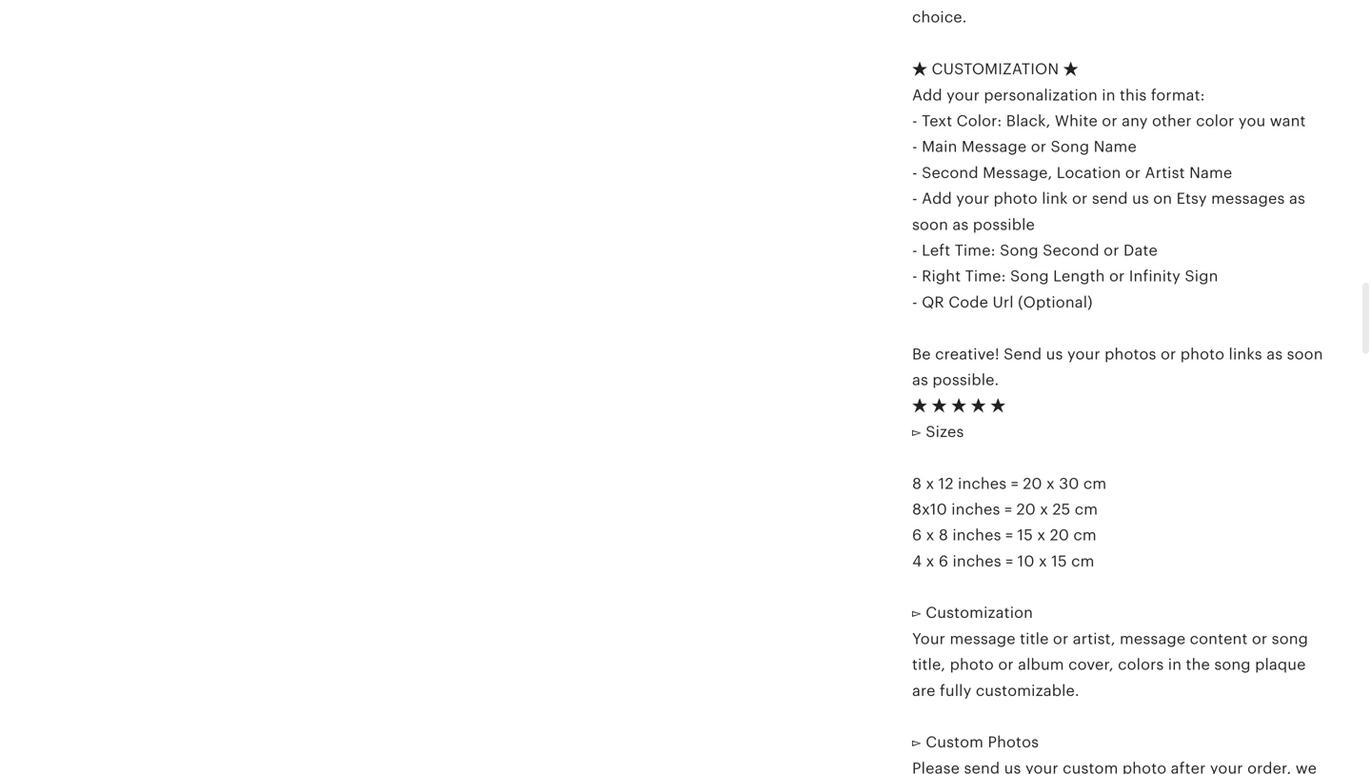 Task type: vqa. For each thing, say whether or not it's contained in the screenshot.
top 6
yes



Task type: describe. For each thing, give the bounding box(es) containing it.
6 - from the top
[[913, 268, 918, 285]]

possible
[[973, 216, 1036, 233]]

0 vertical spatial 15
[[1018, 527, 1034, 544]]

soon inside ★ customization ★ add your personalization in this format: - text color: black, white or any other color you want - main message or song name - second message, location or artist name - add your photo link or send us on etsy messages as soon as possible - left time: song second or date - right time: song length or infinity sign - qr code url (optional)
[[913, 216, 949, 233]]

2 message from the left
[[1120, 631, 1186, 648]]

★ customization ★ add your personalization in this format: - text color: black, white or any other color you want - main message or song name - second message, location or artist name - add your photo link or send us on etsy messages as soon as possible - left time: song second or date - right time: song length or infinity sign - qr code url (optional)
[[913, 61, 1307, 311]]

message
[[962, 138, 1027, 155]]

text
[[922, 112, 953, 130]]

customizable.
[[976, 682, 1080, 700]]

be creative! send us your photos or photo links as soon as possible. ★ ★ ★ ★ ★ ▻  sizes
[[913, 346, 1324, 440]]

want
[[1271, 112, 1307, 130]]

as left possible
[[953, 216, 969, 233]]

cover,
[[1069, 656, 1114, 674]]

sizes
[[926, 423, 965, 440]]

url
[[993, 294, 1014, 311]]

as down be
[[913, 372, 929, 389]]

length
[[1054, 268, 1106, 285]]

other
[[1153, 112, 1192, 130]]

as right messages
[[1290, 190, 1306, 207]]

or down black,
[[1031, 138, 1047, 155]]

black,
[[1007, 112, 1051, 130]]

artist,
[[1073, 631, 1116, 648]]

are
[[913, 682, 936, 700]]

content
[[1190, 631, 1248, 648]]

artist
[[1146, 164, 1186, 181]]

send
[[1093, 190, 1128, 207]]

1 vertical spatial name
[[1190, 164, 1233, 181]]

photos
[[1105, 346, 1157, 363]]

your
[[913, 631, 946, 648]]

5 - from the top
[[913, 242, 918, 259]]

0 vertical spatial add
[[913, 87, 943, 104]]

qr
[[922, 294, 945, 311]]

title
[[1020, 631, 1049, 648]]

0 vertical spatial name
[[1094, 138, 1137, 155]]

1 - from the top
[[913, 112, 918, 130]]

location
[[1057, 164, 1122, 181]]

your for customization
[[947, 87, 980, 104]]

right
[[922, 268, 961, 285]]

1 horizontal spatial 15
[[1052, 553, 1068, 570]]

(optional)
[[1018, 294, 1093, 311]]

or left date
[[1104, 242, 1120, 259]]

cm right 10
[[1072, 553, 1095, 570]]

on
[[1154, 190, 1173, 207]]

photo inside be creative! send us your photos or photo links as soon as possible. ★ ★ ★ ★ ★ ▻  sizes
[[1181, 346, 1225, 363]]

in inside ▻  customization your message title or artist, message content or song title, photo or album cover, colors in the song plaque are fully customizable.
[[1169, 656, 1182, 674]]

1 vertical spatial time:
[[966, 268, 1007, 285]]

sign
[[1185, 268, 1219, 285]]

4 - from the top
[[913, 190, 918, 207]]

▻ for ▻ custom photos
[[913, 734, 922, 751]]

format:
[[1152, 87, 1206, 104]]

1 message from the left
[[950, 631, 1016, 648]]

2 vertical spatial 20
[[1050, 527, 1070, 544]]

▻ for ▻  customization your message title or artist, message content or song title, photo or album cover, colors in the song plaque are fully customizable.
[[913, 605, 922, 622]]

any
[[1122, 112, 1148, 130]]

or left artist
[[1126, 164, 1141, 181]]

cm down 30
[[1074, 527, 1097, 544]]

2 vertical spatial song
[[1011, 268, 1050, 285]]

0 vertical spatial song
[[1051, 138, 1090, 155]]

send
[[1004, 346, 1042, 363]]

left
[[922, 242, 951, 259]]

plaque
[[1256, 656, 1307, 674]]

1 vertical spatial song
[[1000, 242, 1039, 259]]

infinity
[[1130, 268, 1181, 285]]

soon inside be creative! send us your photos or photo links as soon as possible. ★ ★ ★ ★ ★ ▻  sizes
[[1288, 346, 1324, 363]]

or up the plaque
[[1253, 631, 1268, 648]]

you
[[1239, 112, 1266, 130]]

0 vertical spatial second
[[922, 164, 979, 181]]



Task type: locate. For each thing, give the bounding box(es) containing it.
15 right 10
[[1052, 553, 1068, 570]]

2 vertical spatial photo
[[950, 656, 995, 674]]

-
[[913, 112, 918, 130], [913, 138, 918, 155], [913, 164, 918, 181], [913, 190, 918, 207], [913, 242, 918, 259], [913, 268, 918, 285], [913, 294, 918, 311]]

message up colors
[[1120, 631, 1186, 648]]

8 down 8x10
[[939, 527, 949, 544]]

25
[[1053, 501, 1071, 518]]

x
[[926, 475, 935, 492], [1047, 475, 1055, 492], [1040, 501, 1049, 518], [927, 527, 935, 544], [1038, 527, 1046, 544], [927, 553, 935, 570], [1039, 553, 1048, 570]]

1 vertical spatial second
[[1043, 242, 1100, 259]]

1 vertical spatial your
[[957, 190, 990, 207]]

etsy
[[1177, 190, 1208, 207]]

20
[[1023, 475, 1043, 492], [1017, 501, 1036, 518], [1050, 527, 1070, 544]]

0 vertical spatial photo
[[994, 190, 1038, 207]]

add up "left"
[[922, 190, 952, 207]]

20 left 25
[[1017, 501, 1036, 518]]

6 up 4
[[913, 527, 922, 544]]

as
[[1290, 190, 1306, 207], [953, 216, 969, 233], [1267, 346, 1283, 363], [913, 372, 929, 389]]

▻ inside ▻  customization your message title or artist, message content or song title, photo or album cover, colors in the song plaque are fully customizable.
[[913, 605, 922, 622]]

name
[[1094, 138, 1137, 155], [1190, 164, 1233, 181]]

your
[[947, 87, 980, 104], [957, 190, 990, 207], [1068, 346, 1101, 363]]

0 vertical spatial soon
[[913, 216, 949, 233]]

in inside ★ customization ★ add your personalization in this format: - text color: black, white or any other color you want - main message or song name - second message, location or artist name - add your photo link or send us on etsy messages as soon as possible - left time: song second or date - right time: song length or infinity sign - qr code url (optional)
[[1102, 87, 1116, 104]]

message,
[[983, 164, 1053, 181]]

time: up "code"
[[966, 268, 1007, 285]]

be
[[913, 346, 931, 363]]

customization
[[932, 61, 1060, 78]]

second down main at top
[[922, 164, 979, 181]]

add up text
[[913, 87, 943, 104]]

0 horizontal spatial soon
[[913, 216, 949, 233]]

photo down message,
[[994, 190, 1038, 207]]

your left photos
[[1068, 346, 1101, 363]]

0 horizontal spatial song
[[1215, 656, 1251, 674]]

or right photos
[[1161, 346, 1177, 363]]

8
[[913, 475, 922, 492], [939, 527, 949, 544]]

second
[[922, 164, 979, 181], [1043, 242, 1100, 259]]

us inside be creative! send us your photos or photo links as soon as possible. ★ ★ ★ ★ ★ ▻  sizes
[[1047, 346, 1064, 363]]

3 ▻ from the top
[[913, 734, 922, 751]]

in
[[1102, 87, 1116, 104], [1169, 656, 1182, 674]]

or right link
[[1073, 190, 1088, 207]]

1 vertical spatial photo
[[1181, 346, 1225, 363]]

or up "customizable."
[[999, 656, 1014, 674]]

soon right links on the right
[[1288, 346, 1324, 363]]

us
[[1133, 190, 1150, 207], [1047, 346, 1064, 363]]

color:
[[957, 112, 1003, 130]]

song down content
[[1215, 656, 1251, 674]]

0 horizontal spatial second
[[922, 164, 979, 181]]

1 vertical spatial add
[[922, 190, 952, 207]]

1 horizontal spatial us
[[1133, 190, 1150, 207]]

0 vertical spatial us
[[1133, 190, 1150, 207]]

links
[[1229, 346, 1263, 363]]

us right send
[[1047, 346, 1064, 363]]

link
[[1042, 190, 1069, 207]]

or inside be creative! send us your photos or photo links as soon as possible. ★ ★ ★ ★ ★ ▻  sizes
[[1161, 346, 1177, 363]]

photo left links on the right
[[1181, 346, 1225, 363]]

the
[[1187, 656, 1211, 674]]

▻  customization your message title or artist, message content or song title, photo or album cover, colors in the song plaque are fully customizable.
[[913, 605, 1309, 700]]

color
[[1197, 112, 1235, 130]]

0 horizontal spatial us
[[1047, 346, 1064, 363]]

0 vertical spatial your
[[947, 87, 980, 104]]

your up color:
[[947, 87, 980, 104]]

▻ up "your"
[[913, 605, 922, 622]]

0 horizontal spatial in
[[1102, 87, 1116, 104]]

inches
[[958, 475, 1007, 492], [952, 501, 1001, 518], [953, 527, 1002, 544], [953, 553, 1002, 570]]

1 horizontal spatial song
[[1272, 631, 1309, 648]]

1 horizontal spatial soon
[[1288, 346, 1324, 363]]

fully
[[940, 682, 972, 700]]

1 vertical spatial 20
[[1017, 501, 1036, 518]]

date
[[1124, 242, 1158, 259]]

photo inside ▻  customization your message title or artist, message content or song title, photo or album cover, colors in the song plaque are fully customizable.
[[950, 656, 995, 674]]

8 up 8x10
[[913, 475, 922, 492]]

1 horizontal spatial in
[[1169, 656, 1182, 674]]

white
[[1055, 112, 1098, 130]]

★
[[913, 61, 928, 78], [1064, 61, 1079, 78], [913, 397, 928, 415], [932, 397, 948, 415], [952, 397, 967, 415], [971, 397, 987, 415], [991, 397, 1006, 415]]

personalization
[[984, 87, 1098, 104]]

photo inside ★ customization ★ add your personalization in this format: - text color: black, white or any other color you want - main message or song name - second message, location or artist name - add your photo link or send us on etsy messages as soon as possible - left time: song second or date - right time: song length or infinity sign - qr code url (optional)
[[994, 190, 1038, 207]]

photo
[[994, 190, 1038, 207], [1181, 346, 1225, 363], [950, 656, 995, 674]]

=
[[1011, 475, 1019, 492], [1005, 501, 1013, 518], [1006, 527, 1014, 544], [1006, 553, 1014, 570]]

your for creative!
[[1068, 346, 1101, 363]]

or down date
[[1110, 268, 1125, 285]]

▻ left sizes
[[913, 423, 922, 440]]

15
[[1018, 527, 1034, 544], [1052, 553, 1068, 570]]

2 vertical spatial your
[[1068, 346, 1101, 363]]

▻ left custom
[[913, 734, 922, 751]]

20 left 30
[[1023, 475, 1043, 492]]

time: down possible
[[955, 242, 996, 259]]

4
[[913, 553, 922, 570]]

0 vertical spatial 6
[[913, 527, 922, 544]]

0 vertical spatial 20
[[1023, 475, 1043, 492]]

1 horizontal spatial 6
[[939, 553, 949, 570]]

1 vertical spatial 8
[[939, 527, 949, 544]]

second up length
[[1043, 242, 1100, 259]]

customization
[[926, 605, 1034, 622]]

3 - from the top
[[913, 164, 918, 181]]

or
[[1102, 112, 1118, 130], [1031, 138, 1047, 155], [1126, 164, 1141, 181], [1073, 190, 1088, 207], [1104, 242, 1120, 259], [1110, 268, 1125, 285], [1161, 346, 1177, 363], [1054, 631, 1069, 648], [1253, 631, 1268, 648], [999, 656, 1014, 674]]

0 horizontal spatial name
[[1094, 138, 1137, 155]]

soon
[[913, 216, 949, 233], [1288, 346, 1324, 363]]

name up "etsy" at the right top of the page
[[1190, 164, 1233, 181]]

title,
[[913, 656, 946, 674]]

2 - from the top
[[913, 138, 918, 155]]

15 up 10
[[1018, 527, 1034, 544]]

6
[[913, 527, 922, 544], [939, 553, 949, 570]]

time:
[[955, 242, 996, 259], [966, 268, 1007, 285]]

1 vertical spatial us
[[1047, 346, 1064, 363]]

8x10
[[913, 501, 948, 518]]

message down customization
[[950, 631, 1016, 648]]

1 vertical spatial 6
[[939, 553, 949, 570]]

1 vertical spatial ▻
[[913, 605, 922, 622]]

creative!
[[936, 346, 1000, 363]]

message
[[950, 631, 1016, 648], [1120, 631, 1186, 648]]

1 vertical spatial song
[[1215, 656, 1251, 674]]

1 horizontal spatial name
[[1190, 164, 1233, 181]]

▻ custom photos
[[913, 734, 1039, 751]]

0 vertical spatial time:
[[955, 242, 996, 259]]

1 vertical spatial 15
[[1052, 553, 1068, 570]]

possible.
[[933, 372, 1000, 389]]

or left any
[[1102, 112, 1118, 130]]

1 vertical spatial soon
[[1288, 346, 1324, 363]]

us inside ★ customization ★ add your personalization in this format: - text color: black, white or any other color you want - main message or song name - second message, location or artist name - add your photo link or send us on etsy messages as soon as possible - left time: song second or date - right time: song length or infinity sign - qr code url (optional)
[[1133, 190, 1150, 207]]

2 ▻ from the top
[[913, 605, 922, 622]]

photos
[[988, 734, 1039, 751]]

▻ inside be creative! send us your photos or photo links as soon as possible. ★ ★ ★ ★ ★ ▻  sizes
[[913, 423, 922, 440]]

7 - from the top
[[913, 294, 918, 311]]

your inside be creative! send us your photos or photo links as soon as possible. ★ ★ ★ ★ ★ ▻  sizes
[[1068, 346, 1101, 363]]

your up possible
[[957, 190, 990, 207]]

song down possible
[[1000, 242, 1039, 259]]

song down white
[[1051, 138, 1090, 155]]

▻
[[913, 423, 922, 440], [913, 605, 922, 622], [913, 734, 922, 751]]

soon up "left"
[[913, 216, 949, 233]]

photo up fully
[[950, 656, 995, 674]]

0 horizontal spatial 6
[[913, 527, 922, 544]]

30
[[1060, 475, 1080, 492]]

add
[[913, 87, 943, 104], [922, 190, 952, 207]]

song up (optional)
[[1011, 268, 1050, 285]]

12
[[939, 475, 954, 492]]

1 ▻ from the top
[[913, 423, 922, 440]]

cm right 30
[[1084, 475, 1107, 492]]

0 horizontal spatial message
[[950, 631, 1016, 648]]

1 horizontal spatial message
[[1120, 631, 1186, 648]]

as right links on the right
[[1267, 346, 1283, 363]]

in left the the
[[1169, 656, 1182, 674]]

song
[[1051, 138, 1090, 155], [1000, 242, 1039, 259], [1011, 268, 1050, 285]]

song up the plaque
[[1272, 631, 1309, 648]]

1 horizontal spatial second
[[1043, 242, 1100, 259]]

or right title
[[1054, 631, 1069, 648]]

1 vertical spatial in
[[1169, 656, 1182, 674]]

0 horizontal spatial 15
[[1018, 527, 1034, 544]]

main
[[922, 138, 958, 155]]

messages
[[1212, 190, 1286, 207]]

10
[[1018, 553, 1035, 570]]

colors
[[1119, 656, 1165, 674]]

6 right 4
[[939, 553, 949, 570]]

0 vertical spatial ▻
[[913, 423, 922, 440]]

8 x 12 inches = 20 x 30 cm 8x10 inches = 20 x 25 cm 6 x 8 inches = 15 x 20 cm 4 x 6 inches = 10 x 15 cm
[[913, 475, 1107, 570]]

cm
[[1084, 475, 1107, 492], [1075, 501, 1099, 518], [1074, 527, 1097, 544], [1072, 553, 1095, 570]]

song
[[1272, 631, 1309, 648], [1215, 656, 1251, 674]]

0 vertical spatial song
[[1272, 631, 1309, 648]]

this
[[1120, 87, 1147, 104]]

20 down 25
[[1050, 527, 1070, 544]]

code
[[949, 294, 989, 311]]

0 vertical spatial in
[[1102, 87, 1116, 104]]

0 vertical spatial 8
[[913, 475, 922, 492]]

in left the this on the right of the page
[[1102, 87, 1116, 104]]

custom
[[926, 734, 984, 751]]

2 vertical spatial ▻
[[913, 734, 922, 751]]

name down any
[[1094, 138, 1137, 155]]

album
[[1018, 656, 1065, 674]]

0 horizontal spatial 8
[[913, 475, 922, 492]]

1 horizontal spatial 8
[[939, 527, 949, 544]]

us left on
[[1133, 190, 1150, 207]]

cm right 25
[[1075, 501, 1099, 518]]



